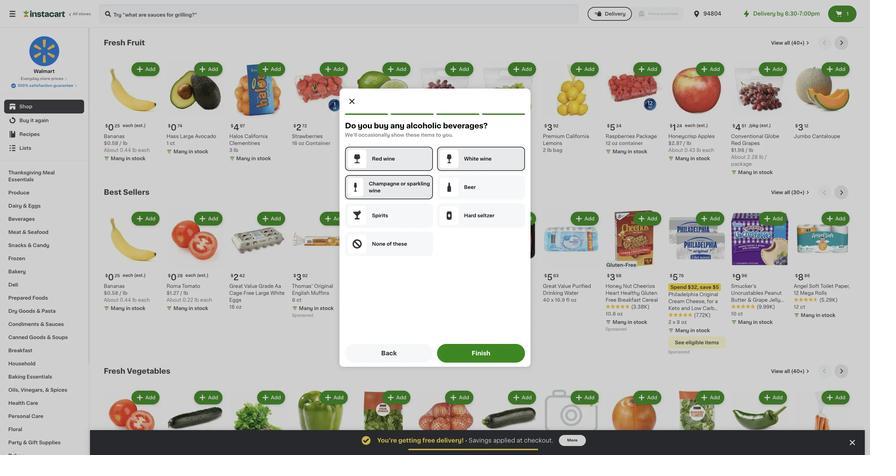 Task type: vqa. For each thing, say whether or not it's contained in the screenshot.


Task type: locate. For each thing, give the bounding box(es) containing it.
25 for $ 0 25 each (est.)
[[115, 124, 120, 128]]

oz
[[299, 141, 305, 146], [613, 141, 618, 146], [571, 298, 577, 303], [236, 305, 242, 309], [618, 312, 623, 316], [682, 320, 688, 325]]

(40+)
[[792, 41, 805, 45], [792, 369, 805, 374]]

/pkg (est.) inside $4.51 per package (estimated) element
[[750, 124, 772, 128]]

25 inside $ 0 25 each (est.)
[[115, 124, 120, 128]]

red down conventional
[[732, 141, 742, 146]]

each (est.) for 1
[[686, 124, 709, 128]]

1 view all (40+) from the top
[[772, 41, 805, 45]]

3 up "premium"
[[548, 124, 553, 132]]

$0.28 each (estimated) element
[[167, 271, 224, 283]]

1 vertical spatial 92
[[303, 274, 308, 278]]

bananas $0.58 / lb about 0.44 lb each down $ 0 25 each (est.)
[[104, 134, 150, 153]]

angel
[[795, 284, 808, 289]]

& inside dairy & eggs link
[[23, 204, 27, 209]]

2 vertical spatial all
[[785, 369, 791, 374]]

do
[[345, 122, 356, 129]]

about inside "conventional globe red grapes $1.98 / lb about 2.28 lb / package"
[[732, 155, 747, 160]]

1 inside button
[[847, 11, 849, 16]]

0 vertical spatial view all (40+) button
[[769, 36, 813, 50]]

1 horizontal spatial package
[[481, 162, 501, 167]]

2 up cage
[[234, 273, 239, 281]]

3 item carousel region from the top
[[104, 365, 852, 456]]

fresh fruit
[[104, 39, 145, 46]]

all inside the view all (30+) popup button
[[785, 190, 791, 195]]

$5.23 per package (estimated) element
[[418, 121, 475, 133]]

$ inside '$ 3 68'
[[608, 274, 610, 278]]

0 horizontal spatial 92
[[303, 274, 308, 278]]

5 for $ 5 23
[[422, 124, 427, 132]]

original for muffins
[[314, 284, 333, 289]]

3 grapes from the left
[[743, 141, 761, 146]]

1 vertical spatial essentials
[[27, 375, 52, 380]]

& inside party & gift supplies link
[[23, 441, 27, 445]]

each inside $ 0 25 each (est.)
[[123, 124, 133, 128]]

0 vertical spatial $0.58
[[104, 141, 118, 146]]

0 horizontal spatial large
[[180, 134, 194, 139]]

/pkg (est.) for 4
[[750, 124, 772, 128]]

2 seedless from the left
[[497, 134, 519, 139]]

1 horizontal spatial each (est.)
[[686, 124, 709, 128]]

view inside popup button
[[772, 190, 784, 195]]

& inside oils, vinegars, & spices link
[[45, 388, 49, 393]]

grapes for harvest
[[429, 141, 447, 146]]

1 seedless from the left
[[449, 134, 471, 139]]

$1.27
[[167, 291, 179, 296]]

100%
[[18, 84, 28, 88]]

large
[[180, 134, 194, 139], [256, 291, 269, 296]]

2 fresh from the top
[[104, 368, 125, 375]]

goods for dry
[[19, 309, 35, 314]]

white
[[465, 156, 479, 161], [271, 291, 285, 296]]

jumbo
[[795, 134, 812, 139]]

1 /pkg (est.) from the left
[[436, 124, 458, 128]]

large down 74
[[180, 134, 194, 139]]

oz down raspberries
[[613, 141, 618, 146]]

0 vertical spatial eggs
[[28, 204, 41, 209]]

1 grapes from the left
[[429, 141, 447, 146]]

2 horizontal spatial wine
[[480, 156, 492, 161]]

0.44 down $ 0 25 each (est.)
[[120, 148, 131, 153]]

you.
[[443, 132, 454, 137]]

3 4 from the left
[[736, 124, 742, 132]]

about left 2.28
[[732, 155, 747, 160]]

items inside do you buy any alcoholic beverages? we'll occasionally show these items to you.
[[421, 132, 435, 137]]

original inside philadelphia original cream cheese, for a keto and low carb lifestyle
[[700, 292, 719, 297]]

uncrustables
[[732, 291, 764, 296]]

each (est.) up apples
[[686, 124, 709, 128]]

1 inside hass large avocado 1 ct
[[167, 141, 169, 146]]

0 horizontal spatial /pkg
[[436, 124, 446, 128]]

$ inside $ 0 25
[[105, 274, 108, 278]]

$ 2 72
[[294, 124, 307, 132]]

main content
[[90, 28, 866, 456]]

about down $2.87
[[669, 148, 684, 153]]

ct right 6
[[297, 298, 302, 303]]

value inside great value grade aa cage free large white eggs 18 oz
[[244, 284, 258, 289]]

red down sun
[[418, 141, 428, 146]]

condiments
[[8, 322, 39, 327]]

0 horizontal spatial grapes
[[429, 141, 447, 146]]

2 view from the top
[[772, 190, 784, 195]]

& inside condiments & sauces link
[[40, 322, 44, 327]]

1 (40+) from the top
[[792, 41, 805, 45]]

5 left 63
[[548, 273, 553, 281]]

package inside $ 4 green seedless grapes bag $1.98 / lb about 2.43 lb / package
[[481, 162, 501, 167]]

(est.) inside $5.23 per package (estimated) element
[[447, 124, 458, 128]]

$1.98 inside $ 4 green seedless grapes bag $1.98 / lb about 2.43 lb / package
[[481, 148, 494, 153]]

bananas down $ 0 25 each (est.)
[[104, 134, 125, 139]]

(est.) for 5
[[447, 124, 458, 128]]

occasionally
[[359, 132, 390, 137]]

2 horizontal spatial 4
[[736, 124, 742, 132]]

3 for jumbo cantaloupe
[[799, 124, 804, 132]]

snacks
[[8, 243, 26, 248]]

$ inside the $ 9 96
[[733, 274, 736, 278]]

1 $0.58 from the top
[[104, 141, 118, 146]]

& left pasta
[[36, 309, 40, 314]]

wine inside champagne or sparkling wine
[[369, 188, 381, 193]]

strawberries 16 oz container
[[292, 134, 331, 146]]

1 horizontal spatial delivery
[[754, 11, 776, 16]]

value inside great value purified drinking water 40 x 16.9 fl oz
[[558, 284, 572, 289]]

many down 12 ct
[[801, 313, 815, 318]]

/pkg inside $5.23 per package (estimated) element
[[436, 124, 446, 128]]

many down 10.8 oz
[[613, 320, 627, 325]]

product group containing 8
[[795, 211, 852, 320]]

x down lifestyle
[[673, 320, 676, 325]]

original inside thomas' original english muffins 6 ct
[[314, 284, 333, 289]]

8 left '86'
[[799, 273, 804, 281]]

1 horizontal spatial items
[[706, 340, 720, 345]]

item carousel region
[[104, 36, 852, 180], [104, 186, 852, 359], [104, 365, 852, 456]]

0 vertical spatial breakfast
[[618, 298, 641, 303]]

2 /pkg from the left
[[750, 124, 759, 128]]

92 for thomas' original english muffins
[[303, 274, 308, 278]]

$0.87 each (estimated) element
[[481, 450, 538, 456]]

party
[[8, 441, 22, 445]]

4 left 51
[[736, 124, 742, 132]]

soft
[[810, 284, 820, 289]]

(40+) for fruit
[[792, 41, 805, 45]]

about down $ 0 25
[[104, 298, 119, 303]]

1 vertical spatial 25
[[115, 274, 120, 278]]

/ right 2.4
[[448, 155, 450, 160]]

thomas'
[[292, 284, 313, 289]]

$0.58 for each (est.)
[[104, 291, 118, 296]]

23
[[428, 124, 433, 128]]

0.44 down $ 0 25
[[120, 298, 131, 303]]

2 vertical spatial view
[[772, 369, 784, 374]]

4 for $ 4 green seedless grapes bag $1.98 / lb about 2.43 lb / package
[[485, 124, 490, 132]]

many down 2.43
[[488, 170, 502, 175]]

& inside dry goods & pasta 'link'
[[36, 309, 40, 314]]

grapes inside sun harvest seedless red grapes $2.18 / lb about 2.4 lb / package
[[429, 141, 447, 146]]

1 horizontal spatial original
[[700, 292, 719, 297]]

/ up 2.43
[[495, 148, 497, 153]]

42 up cage
[[240, 274, 245, 278]]

0 horizontal spatial great
[[229, 284, 243, 289]]

bananas down $ 0 25
[[104, 284, 125, 289]]

42 right lime at the left of page
[[368, 134, 374, 139]]

2.28
[[748, 155, 758, 160]]

breakfast down healthy
[[618, 298, 641, 303]]

service type group
[[588, 7, 685, 21]]

42
[[368, 134, 374, 139], [240, 274, 245, 278]]

these down alcoholic
[[406, 132, 420, 137]]

items down $ 5 23
[[421, 132, 435, 137]]

each (est.) right $ 0 25
[[123, 273, 146, 278]]

grapes down green
[[481, 141, 498, 146]]

5 for $ 5 76
[[673, 273, 679, 281]]

2 value from the left
[[558, 284, 572, 289]]

it
[[30, 118, 34, 123]]

1 horizontal spatial 8
[[799, 273, 804, 281]]

care inside 'link'
[[31, 414, 43, 419]]

care down "vinegars,"
[[26, 401, 38, 406]]

2 view all (40+) from the top
[[772, 369, 805, 374]]

1 vertical spatial view all (40+) button
[[769, 365, 813, 378]]

california for premium california lemons 2 lb bag
[[566, 134, 590, 139]]

large down grade
[[256, 291, 269, 296]]

canned goods & soups link
[[4, 331, 84, 344]]

$4.51 per package (estimated) element
[[732, 121, 789, 133]]

0 vertical spatial goods
[[19, 309, 35, 314]]

delivery for delivery
[[605, 11, 626, 16]]

california inside premium california lemons 2 lb bag
[[566, 134, 590, 139]]

0 horizontal spatial each (est.)
[[123, 273, 146, 278]]

package down 2.28
[[732, 162, 753, 167]]

great inside great value grade aa cage free large white eggs 18 oz
[[229, 284, 243, 289]]

0 horizontal spatial 4
[[234, 124, 239, 132]]

1 0.44 from the top
[[120, 148, 131, 153]]

42 inside $ 2 42
[[240, 274, 245, 278]]

package inside sun harvest seedless red grapes $2.18 / lb about 2.4 lb / package
[[452, 155, 472, 160]]

grapes down harvest
[[429, 141, 447, 146]]

0 vertical spatial 1
[[847, 11, 849, 16]]

/ down $ 0 25
[[120, 291, 122, 296]]

honeycrisp
[[669, 134, 697, 139]]

1 $1.98 from the left
[[481, 148, 494, 153]]

product group containing 9
[[732, 211, 789, 327]]

/pkg (est.) up "you."
[[436, 124, 458, 128]]

0 horizontal spatial /pkg (est.)
[[436, 124, 458, 128]]

great inside great value purified drinking water 40 x 16.9 fl oz
[[543, 284, 557, 289]]

0 vertical spatial original
[[314, 284, 333, 289]]

2 grapes from the left
[[481, 141, 498, 146]]

0 for $ 0 33
[[359, 124, 365, 132]]

fresh left vegetables
[[104, 368, 125, 375]]

view all (40+) for fruit
[[772, 41, 805, 45]]

view all (40+)
[[772, 41, 805, 45], [772, 369, 805, 374]]

0 for $ 0 25 each (est.)
[[108, 124, 114, 132]]

each (est.) for 0
[[123, 273, 146, 278]]

$ 0 25 each (est.)
[[105, 124, 146, 132]]

california right "premium"
[[566, 134, 590, 139]]

0 vertical spatial item carousel region
[[104, 36, 852, 180]]

0 vertical spatial free
[[626, 263, 637, 268]]

2 $0.25 each (estimated) element from the top
[[104, 271, 161, 283]]

meat & seafood
[[8, 230, 49, 235]]

2 $1.98 from the left
[[732, 148, 745, 153]]

view all (40+) button for fresh fruit
[[769, 36, 813, 50]]

many down 2 x 8 oz
[[676, 328, 690, 333]]

goods inside 'link'
[[19, 309, 35, 314]]

about down $2.18
[[418, 155, 433, 160]]

1 horizontal spatial white
[[465, 156, 479, 161]]

each (est.) inside $1.24 each (estimated) element
[[686, 124, 709, 128]]

buy
[[374, 122, 389, 129]]

2 /pkg (est.) from the left
[[750, 124, 772, 128]]

2 horizontal spatial free
[[626, 263, 637, 268]]

1 great from the left
[[229, 284, 243, 289]]

delivery inside button
[[605, 11, 626, 16]]

halos california clementines 3 lb
[[229, 134, 268, 153]]

0 vertical spatial 0.44
[[120, 148, 131, 153]]

goods down prepared foods
[[19, 309, 35, 314]]

hard
[[465, 213, 477, 218]]

$ inside $ 4 green seedless grapes bag $1.98 / lb about 2.43 lb / package
[[482, 124, 485, 128]]

about inside sun harvest seedless red grapes $2.18 / lb about 2.4 lb / package
[[418, 155, 433, 160]]

& right meat
[[22, 230, 26, 235]]

1 horizontal spatial grapes
[[481, 141, 498, 146]]

$1.98 down conventional
[[732, 148, 745, 153]]

1 fresh from the top
[[104, 39, 125, 46]]

0 vertical spatial 25
[[115, 124, 120, 128]]

california up clementines
[[245, 134, 268, 139]]

1 $0.25 each (estimated) element from the top
[[104, 121, 161, 133]]

1 horizontal spatial seedless
[[497, 134, 519, 139]]

0 horizontal spatial $ 3 92
[[294, 273, 308, 281]]

original up the 'muffins' on the bottom of page
[[314, 284, 333, 289]]

care down health care link
[[31, 414, 43, 419]]

2 $0.58 from the top
[[104, 291, 118, 296]]

(est.) inside $1.24 each (estimated) element
[[697, 124, 709, 128]]

grapes inside $ 4 green seedless grapes bag $1.98 / lb about 2.43 lb / package
[[481, 141, 498, 146]]

white inside great value grade aa cage free large white eggs 18 oz
[[271, 291, 285, 296]]

gluten
[[642, 291, 658, 296]]

carb
[[703, 306, 715, 311]]

0 vertical spatial view all (40+)
[[772, 41, 805, 45]]

0 horizontal spatial items
[[421, 132, 435, 137]]

0 horizontal spatial package
[[452, 155, 472, 160]]

0 vertical spatial each (est.)
[[686, 124, 709, 128]]

92 up thomas'
[[303, 274, 308, 278]]

strawberries
[[292, 134, 323, 139]]

25 inside $ 0 25
[[115, 274, 120, 278]]

1 california from the left
[[245, 134, 268, 139]]

item carousel region containing fresh vegetables
[[104, 365, 852, 456]]

4 left 97
[[234, 124, 239, 132]]

red wine
[[372, 156, 395, 161]]

1 vertical spatial fresh
[[104, 368, 125, 375]]

everyday store prices link
[[21, 76, 68, 82]]

california inside halos california clementines 3 lb
[[245, 134, 268, 139]]

2.43
[[497, 155, 507, 160]]

$ inside "$ 0 33"
[[356, 124, 359, 128]]

0 vertical spatial bananas
[[104, 134, 125, 139]]

delivery button
[[588, 7, 632, 21]]

0.44 for 0
[[120, 148, 131, 153]]

goods
[[19, 309, 35, 314], [29, 335, 46, 340]]

delivery inside 'link'
[[754, 11, 776, 16]]

0 horizontal spatial $1.98
[[481, 148, 494, 153]]

original up for
[[700, 292, 719, 297]]

0 vertical spatial (40+)
[[792, 41, 805, 45]]

3 down halos
[[229, 148, 233, 153]]

rolls
[[816, 291, 828, 296]]

product group
[[104, 61, 161, 164], [167, 61, 224, 157], [229, 61, 287, 164], [292, 61, 350, 147], [355, 61, 412, 157], [418, 61, 475, 171], [481, 61, 538, 177], [543, 61, 601, 154], [606, 61, 663, 157], [669, 61, 726, 164], [732, 61, 789, 177], [795, 61, 852, 140], [104, 211, 161, 313], [167, 211, 224, 313], [229, 211, 287, 311], [292, 211, 350, 320], [355, 211, 412, 349], [418, 211, 475, 320], [481, 211, 538, 313], [543, 211, 601, 304], [606, 211, 663, 333], [669, 211, 726, 356], [732, 211, 789, 327], [795, 211, 852, 320], [104, 390, 161, 456], [167, 390, 224, 456], [229, 390, 287, 456], [292, 390, 350, 456], [355, 390, 412, 456], [418, 390, 475, 456], [481, 390, 538, 456], [543, 390, 601, 456], [606, 390, 663, 456], [669, 390, 726, 456], [732, 390, 789, 456], [795, 390, 852, 456]]

0 horizontal spatial delivery
[[605, 11, 626, 16]]

1 vertical spatial large
[[256, 291, 269, 296]]

any
[[391, 122, 405, 129]]

/ inside the roma tomato $1.27 / lb about 0.22 lb each
[[180, 291, 182, 296]]

white wine
[[465, 156, 492, 161]]

all for 3
[[785, 41, 791, 45]]

oz inside raspberries package 12 oz container
[[613, 141, 618, 146]]

about
[[104, 148, 119, 153], [669, 148, 684, 153], [418, 155, 433, 160], [481, 155, 495, 160], [732, 155, 747, 160], [104, 298, 119, 303], [167, 298, 181, 303]]

spirits
[[372, 213, 388, 218]]

$5.72 element
[[481, 271, 538, 283]]

supplies
[[39, 441, 61, 445]]

seedless down 'beverages?'
[[449, 134, 471, 139]]

0 vertical spatial 8
[[799, 273, 804, 281]]

$ inside $ 0 74
[[168, 124, 171, 128]]

1 value from the left
[[244, 284, 258, 289]]

1 horizontal spatial /pkg (est.)
[[750, 124, 772, 128]]

care for health care
[[26, 401, 38, 406]]

1 vertical spatial white
[[271, 291, 285, 296]]

4 for $ 4 97
[[234, 124, 239, 132]]

each (est.) inside $0.25 each (estimated) element
[[123, 273, 146, 278]]

1 horizontal spatial red
[[418, 141, 428, 146]]

1 vertical spatial bananas $0.58 / lb about 0.44 lb each
[[104, 284, 150, 303]]

2 california from the left
[[566, 134, 590, 139]]

1 vertical spatial $0.25 each (estimated) element
[[104, 271, 161, 283]]

1 vertical spatial breakfast
[[8, 348, 32, 353]]

$ 3 92 for premium california lemons
[[545, 124, 559, 132]]

delivery for delivery by 6:30-7:00pm
[[754, 11, 776, 16]]

white down aa
[[271, 291, 285, 296]]

1 vertical spatial each (est.)
[[123, 273, 146, 278]]

1 all from the top
[[785, 41, 791, 45]]

delivery!
[[437, 438, 464, 444]]

main content containing 0
[[90, 28, 866, 456]]

None search field
[[99, 4, 579, 24]]

seedless inside sun harvest seedless red grapes $2.18 / lb about 2.4 lb / package
[[449, 134, 471, 139]]

2 bananas from the top
[[104, 284, 125, 289]]

$ 0 28 each (est.)
[[168, 273, 209, 281]]

container
[[306, 141, 331, 146]]

/ down the honeycrisp
[[684, 141, 686, 146]]

fresh left fruit
[[104, 39, 125, 46]]

/pkg (est.) inside $5.23 per package (estimated) element
[[436, 124, 458, 128]]

view for 3
[[772, 41, 784, 45]]

red down occasionally
[[372, 156, 382, 161]]

5 left 34 at the right of page
[[610, 124, 616, 132]]

honey
[[606, 284, 622, 289]]

great up cage
[[229, 284, 243, 289]]

$ 5 76
[[670, 273, 684, 281]]

low
[[692, 306, 702, 311]]

3 left 68 in the right bottom of the page
[[610, 273, 616, 281]]

$ 4 green seedless grapes bag $1.98 / lb about 2.43 lb / package
[[481, 124, 519, 167]]

0 horizontal spatial wine
[[369, 188, 381, 193]]

0 horizontal spatial original
[[314, 284, 333, 289]]

96
[[742, 274, 748, 278]]

goods for canned
[[29, 335, 46, 340]]

buy
[[19, 118, 29, 123]]

1 vertical spatial view all (40+)
[[772, 369, 805, 374]]

0 horizontal spatial california
[[245, 134, 268, 139]]

bananas for each (est.)
[[104, 284, 125, 289]]

1 vertical spatial $0.58
[[104, 291, 118, 296]]

eggs up beverages link
[[28, 204, 41, 209]]

& inside "snacks & candy" link
[[28, 243, 32, 248]]

$0.25 each (estimated) element
[[104, 121, 161, 133], [104, 271, 161, 283]]

baking
[[8, 375, 26, 380]]

2 vertical spatial item carousel region
[[104, 365, 852, 456]]

/pkg up to in the top right of the page
[[436, 124, 446, 128]]

hass
[[167, 134, 179, 139]]

package right 2.4
[[452, 155, 472, 160]]

5 left 76
[[673, 273, 679, 281]]

cantaloupe
[[813, 134, 841, 139]]

1 view all (40+) button from the top
[[769, 36, 813, 50]]

finish button
[[437, 344, 525, 363]]

$1.24 each (estimated) element
[[669, 121, 726, 133]]

1 vertical spatial 1
[[673, 124, 677, 132]]

about down $1.27
[[167, 298, 181, 303]]

sponsored badge image
[[292, 314, 313, 318], [606, 328, 627, 332], [355, 344, 376, 348], [669, 351, 690, 355]]

value left grade
[[244, 284, 258, 289]]

all
[[785, 41, 791, 45], [785, 190, 791, 195], [785, 369, 791, 374]]

2 horizontal spatial 1
[[847, 11, 849, 16]]

hard seltzer
[[465, 213, 495, 218]]

2 horizontal spatial grapes
[[743, 141, 761, 146]]

california for halos california clementines 3 lb
[[245, 134, 268, 139]]

94804
[[704, 11, 722, 16]]

about inside $ 4 green seedless grapes bag $1.98 / lb about 2.43 lb / package
[[481, 155, 495, 160]]

oz right fl
[[571, 298, 577, 303]]

seedless up the bag
[[497, 134, 519, 139]]

0 vertical spatial view
[[772, 41, 784, 45]]

2 bananas $0.58 / lb about 0.44 lb each from the top
[[104, 284, 150, 303]]

beef chuck, ground, 80%/20% button
[[481, 211, 538, 313]]

2 all from the top
[[785, 190, 791, 195]]

free inside great value grade aa cage free large white eggs 18 oz
[[244, 291, 254, 296]]

1 vertical spatial original
[[700, 292, 719, 297]]

goods down the condiments & sauces
[[29, 335, 46, 340]]

2 vertical spatial free
[[606, 298, 617, 303]]

0 vertical spatial care
[[26, 401, 38, 406]]

walmart logo image
[[29, 36, 59, 67]]

0 vertical spatial $ 3 92
[[545, 124, 559, 132]]

& left soups
[[47, 335, 51, 340]]

1 vertical spatial items
[[706, 340, 720, 345]]

0 vertical spatial white
[[465, 156, 479, 161]]

2 view all (40+) button from the top
[[769, 365, 813, 378]]

1 view from the top
[[772, 41, 784, 45]]

x right "40"
[[551, 298, 554, 303]]

value
[[244, 284, 258, 289], [558, 284, 572, 289]]

92
[[554, 124, 559, 128], [303, 274, 308, 278]]

2 25 from the top
[[115, 274, 120, 278]]

(est.) inside $4.51 per package (estimated) element
[[760, 124, 772, 128]]

2 great from the left
[[543, 284, 557, 289]]

add button
[[132, 63, 159, 76], [195, 63, 222, 76], [258, 63, 285, 76], [321, 63, 347, 76], [383, 63, 410, 76], [446, 63, 473, 76], [509, 63, 536, 76], [572, 63, 599, 76], [635, 63, 661, 76], [697, 63, 724, 76], [760, 63, 787, 76], [823, 63, 850, 76], [132, 213, 159, 225], [195, 213, 222, 225], [258, 213, 285, 225], [321, 213, 347, 225], [446, 213, 473, 225], [509, 213, 536, 225], [572, 213, 599, 225], [635, 213, 661, 225], [697, 213, 724, 225], [760, 213, 787, 225], [823, 213, 850, 225], [132, 392, 159, 404], [195, 392, 222, 404], [258, 392, 285, 404], [321, 392, 347, 404], [383, 392, 410, 404], [446, 392, 473, 404], [509, 392, 536, 404], [572, 392, 599, 404], [635, 392, 661, 404], [697, 392, 724, 404], [760, 392, 787, 404], [823, 392, 850, 404]]

$ inside $ 2 72
[[294, 124, 296, 128]]

0 horizontal spatial seedless
[[449, 134, 471, 139]]

wine down champagne
[[369, 188, 381, 193]]

breakfast up household
[[8, 348, 32, 353]]

1 4 from the left
[[234, 124, 239, 132]]

0 vertical spatial large
[[180, 134, 194, 139]]

seedless inside $ 4 green seedless grapes bag $1.98 / lb about 2.43 lb / package
[[497, 134, 519, 139]]

essentials inside thanksgiving meal essentials
[[8, 177, 34, 182]]

2 (40+) from the top
[[792, 369, 805, 374]]

gift
[[28, 441, 38, 445]]

0 for $ 0 25
[[108, 273, 114, 281]]

12 ct
[[795, 305, 806, 309]]

& right dairy
[[23, 204, 27, 209]]

sellers
[[123, 189, 150, 196]]

$0.58 for 0
[[104, 141, 118, 146]]

1 bananas from the top
[[104, 134, 125, 139]]

each
[[123, 124, 133, 128], [686, 124, 696, 128], [138, 148, 150, 153], [703, 148, 715, 153], [123, 273, 133, 278], [186, 273, 196, 278], [138, 298, 150, 303], [200, 298, 212, 303]]

1 item carousel region from the top
[[104, 36, 852, 180]]

apples
[[698, 134, 715, 139]]

0 vertical spatial bananas $0.58 / lb about 0.44 lb each
[[104, 134, 150, 153]]

ct inside hass large avocado 1 ct
[[170, 141, 175, 146]]

sparkling
[[407, 181, 430, 186]]

jumbo cantaloupe
[[795, 134, 841, 139]]

shop link
[[4, 100, 84, 114]]

ground,
[[511, 284, 531, 289]]

92 for premium california lemons
[[554, 124, 559, 128]]

red inside "add your shopping preferences" element
[[372, 156, 382, 161]]

2 4 from the left
[[485, 124, 490, 132]]

$ 5 63
[[545, 273, 559, 281]]

1 vertical spatial item carousel region
[[104, 186, 852, 359]]

1 horizontal spatial /pkg
[[750, 124, 759, 128]]

0 vertical spatial items
[[421, 132, 435, 137]]

bananas $0.58 / lb about 0.44 lb each down $ 0 25
[[104, 284, 150, 303]]

back button
[[345, 344, 433, 363]]

1 vertical spatial x
[[673, 320, 676, 325]]

$2.87
[[669, 141, 683, 146]]

everyday store prices
[[21, 77, 63, 81]]

1 horizontal spatial breakfast
[[618, 298, 641, 303]]

3 up thomas'
[[296, 273, 302, 281]]

1 horizontal spatial large
[[256, 291, 269, 296]]

2 inside premium california lemons 2 lb bag
[[543, 148, 546, 153]]

0 horizontal spatial free
[[244, 291, 254, 296]]

recipes
[[19, 132, 40, 137]]

keto
[[669, 306, 680, 311]]

1 bananas $0.58 / lb about 0.44 lb each from the top
[[104, 134, 150, 153]]

1 vertical spatial 42
[[240, 274, 245, 278]]

frozen link
[[4, 252, 84, 265]]

1 vertical spatial $ 3 92
[[294, 273, 308, 281]]

essentials up oils, vinegars, & spices
[[27, 375, 52, 380]]

/pkg inside $4.51 per package (estimated) element
[[750, 124, 759, 128]]

5 left 23
[[422, 124, 427, 132]]

$ inside $ 5 63
[[545, 274, 548, 278]]

1 vertical spatial free
[[244, 291, 254, 296]]

0 horizontal spatial 1
[[167, 141, 169, 146]]

& down uncrustables
[[748, 298, 752, 303]]

0 horizontal spatial red
[[372, 156, 382, 161]]

$0.58 down $ 0 25 each (est.)
[[104, 141, 118, 146]]

0 vertical spatial essentials
[[8, 177, 34, 182]]

2 horizontal spatial red
[[732, 141, 742, 146]]

great up drinking
[[543, 284, 557, 289]]

0 vertical spatial fresh
[[104, 39, 125, 46]]

2 left 72
[[296, 124, 302, 132]]

muffins
[[311, 291, 330, 296]]

package down 2.43
[[481, 162, 501, 167]]

1 25 from the top
[[115, 124, 120, 128]]

1 /pkg from the left
[[436, 124, 446, 128]]

86
[[805, 274, 811, 278]]

eligible
[[686, 340, 704, 345]]

mega
[[801, 291, 814, 296]]

2 0.44 from the top
[[120, 298, 131, 303]]

view all (40+) button
[[769, 36, 813, 50], [769, 365, 813, 378]]

92 up "premium"
[[554, 124, 559, 128]]

these right of
[[393, 242, 408, 246]]

bakery link
[[4, 265, 84, 278]]

1 vertical spatial care
[[31, 414, 43, 419]]

value up "water"
[[558, 284, 572, 289]]

0 vertical spatial $0.25 each (estimated) element
[[104, 121, 161, 133]]

0 vertical spatial 42
[[368, 134, 374, 139]]

0 vertical spatial these
[[406, 132, 420, 137]]

many down 2.4
[[425, 163, 439, 168]]

oz right '18'
[[236, 305, 242, 309]]



Task type: describe. For each thing, give the bounding box(es) containing it.
for
[[708, 299, 714, 304]]

$0.25 each (estimated) element for each (est.)
[[104, 271, 161, 283]]

3 for honey nut cheerios heart healthy gluten free breakfast cereal
[[610, 273, 616, 281]]

$ inside $ 0 28 each (est.)
[[168, 274, 171, 278]]

25 for $ 0 25
[[115, 274, 120, 278]]

0 for $ 0 28 each (est.)
[[171, 273, 177, 281]]

a
[[716, 299, 718, 304]]

large inside hass large avocado 1 ct
[[180, 134, 194, 139]]

(est.) inside $ 0 25 each (est.)
[[134, 124, 146, 128]]

great value grade aa cage free large white eggs 18 oz
[[229, 284, 285, 309]]

/ right 2.43
[[514, 155, 516, 160]]

seafood
[[28, 230, 49, 235]]

3 inside halos california clementines 3 lb
[[229, 148, 233, 153]]

toilet
[[821, 284, 834, 289]]

personal
[[8, 414, 30, 419]]

spend $32, save $5
[[671, 285, 720, 290]]

fresh for fresh fruit
[[104, 39, 125, 46]]

oz down lifestyle
[[682, 320, 688, 325]]

red inside "conventional globe red grapes $1.98 / lb about 2.28 lb / package"
[[732, 141, 742, 146]]

many down the 10 ct
[[739, 320, 753, 325]]

each inside $ 0 28 each (est.)
[[186, 273, 196, 278]]

many down 0.43
[[676, 156, 690, 161]]

many down hass large avocado 1 ct
[[174, 149, 188, 154]]

each inside the "honeycrisp apples $2.87 / lb about 0.43 lb each"
[[703, 148, 715, 153]]

7:00pm
[[800, 11, 821, 16]]

76
[[679, 274, 684, 278]]

$2.28 element
[[355, 450, 412, 456]]

$ 4 97
[[231, 124, 245, 132]]

$ inside $ 8 86
[[796, 274, 799, 278]]

/ down $ 0 25 each (est.)
[[120, 141, 122, 146]]

paper,
[[836, 284, 851, 289]]

bananas $0.58 / lb about 0.44 lb each for each (est.)
[[104, 284, 150, 303]]

each inside the roma tomato $1.27 / lb about 0.22 lb each
[[200, 298, 212, 303]]

add your shopping preferences element
[[340, 89, 531, 367]]

& inside canned goods & soups link
[[47, 335, 51, 340]]

3 for thomas' original english muffins
[[296, 273, 302, 281]]

$ 0 74
[[168, 124, 183, 132]]

ct down mega
[[801, 305, 806, 309]]

lb inside premium california lemons 2 lb bag
[[548, 148, 552, 153]]

0 horizontal spatial eggs
[[28, 204, 41, 209]]

red inside sun harvest seedless red grapes $2.18 / lb about 2.4 lb / package
[[418, 141, 428, 146]]

floral link
[[4, 423, 84, 436]]

roma
[[167, 284, 181, 289]]

original for cheese,
[[700, 292, 719, 297]]

oz inside great value purified drinking water 40 x 16.9 fl oz
[[571, 298, 577, 303]]

12 inside angel soft toilet paper, 12 mega rolls
[[795, 291, 800, 296]]

avocado
[[195, 134, 216, 139]]

many down the lime 42
[[362, 149, 376, 154]]

deli
[[8, 283, 18, 288]]

/ up 2.28
[[746, 148, 748, 153]]

produce
[[8, 191, 29, 195]]

oz inside great value grade aa cage free large white eggs 18 oz
[[236, 305, 242, 309]]

meal
[[43, 170, 55, 175]]

wine for white wine
[[480, 156, 492, 161]]

health care
[[8, 401, 38, 406]]

$ inside $ 5 34
[[608, 124, 610, 128]]

all stores link
[[24, 4, 91, 24]]

value for 5
[[558, 284, 572, 289]]

meat
[[8, 230, 21, 235]]

16
[[292, 141, 298, 146]]

• savings applied at checkout.
[[466, 438, 554, 444]]

all for 8
[[785, 190, 791, 195]]

more
[[568, 439, 578, 443]]

many down container at right top
[[613, 149, 627, 154]]

beef
[[481, 284, 492, 289]]

grape
[[753, 298, 768, 303]]

bananas $0.58 / lb about 0.44 lb each for 0
[[104, 134, 150, 153]]

product group containing 1
[[669, 61, 726, 164]]

1 vertical spatial these
[[393, 242, 408, 246]]

breakfast inside honey nut cheerios heart healthy gluten free breakfast cereal
[[618, 298, 641, 303]]

80%/20%
[[481, 291, 504, 296]]

wine for red wine
[[384, 156, 395, 161]]

1 horizontal spatial x
[[673, 320, 676, 325]]

$ 0 33
[[356, 124, 371, 132]]

free
[[423, 438, 435, 444]]

household link
[[4, 357, 84, 371]]

$ 2 42
[[231, 273, 245, 281]]

0 horizontal spatial 8
[[677, 320, 681, 325]]

lb inside halos california clementines 3 lb
[[234, 148, 239, 153]]

(est.) for 4
[[760, 124, 772, 128]]

view all (40+) for vegetables
[[772, 369, 805, 374]]

beverages
[[8, 217, 35, 222]]

beef chuck, ground, 80%/20%
[[481, 284, 531, 296]]

4 for $ 4 51
[[736, 124, 742, 132]]

5 for $ 5 63
[[548, 273, 553, 281]]

/pkg for 5
[[436, 124, 446, 128]]

canned
[[8, 335, 28, 340]]

/ right 2.28
[[765, 155, 767, 160]]

3 for premium california lemons
[[548, 124, 553, 132]]

great for 2
[[229, 284, 243, 289]]

$ inside $ 4 51
[[733, 124, 736, 128]]

items inside button
[[706, 340, 720, 345]]

chuck,
[[493, 284, 510, 289]]

conventional globe red grapes $1.98 / lb about 2.28 lb / package
[[732, 134, 780, 167]]

0 horizontal spatial breakfast
[[8, 348, 32, 353]]

about inside the roma tomato $1.27 / lb about 0.22 lb each
[[167, 298, 181, 303]]

shop
[[19, 104, 32, 109]]

68
[[616, 274, 622, 278]]

cheerios
[[634, 284, 656, 289]]

you
[[358, 122, 373, 129]]

$0.97 element
[[543, 450, 601, 456]]

(est.) for 1
[[697, 124, 709, 128]]

applied
[[494, 438, 516, 444]]

oz right 10.8
[[618, 312, 623, 316]]

spend
[[671, 285, 687, 290]]

$ 9 96
[[733, 273, 748, 281]]

about down $ 0 25 each (est.)
[[104, 148, 119, 153]]

12 inside $ 3 12
[[805, 124, 809, 128]]

vinegars,
[[21, 388, 44, 393]]

fresh for fresh vegetables
[[104, 368, 125, 375]]

$0.25 each (estimated) element for 0
[[104, 121, 161, 133]]

3 all from the top
[[785, 369, 791, 374]]

$ 5 23
[[419, 124, 433, 132]]

view all (40+) button for fresh vegetables
[[769, 365, 813, 378]]

$ inside $ 1 24
[[670, 124, 673, 128]]

treatment tracker modal dialog
[[90, 431, 866, 456]]

gluten-free
[[607, 263, 637, 268]]

large inside great value grade aa cage free large white eggs 18 oz
[[256, 291, 269, 296]]

3 view from the top
[[772, 369, 784, 374]]

$ inside $ 4 97
[[231, 124, 234, 128]]

do you buy any alcoholic beverages? we'll occasionally show these items to you.
[[345, 122, 488, 137]]

2 down lifestyle
[[669, 320, 672, 325]]

5 for $ 5 34
[[610, 124, 616, 132]]

(est.) for 0
[[134, 273, 146, 278]]

lifestyle
[[669, 313, 690, 318]]

(40+) for vegetables
[[792, 369, 805, 374]]

view all (30+) button
[[769, 186, 813, 200]]

many down clementines
[[236, 156, 250, 161]]

$ inside $ 2 42
[[231, 274, 234, 278]]

12 inside raspberries package 12 oz container
[[606, 141, 611, 146]]

/ inside the "honeycrisp apples $2.87 / lb about 0.43 lb each"
[[684, 141, 686, 146]]

honey nut cheerios heart healthy gluten free breakfast cereal
[[606, 284, 659, 303]]

grapes for 4
[[481, 141, 498, 146]]

best
[[104, 189, 122, 196]]

6
[[292, 298, 296, 303]]

$ inside the $ 5 76
[[670, 274, 673, 278]]

1 horizontal spatial 1
[[673, 124, 677, 132]]

many down 0.22
[[174, 306, 188, 311]]

lime 42
[[355, 134, 374, 139]]

view all (30+)
[[772, 190, 805, 195]]

white inside "add your shopping preferences" element
[[465, 156, 479, 161]]

$ 3 92 for thomas' original english muffins
[[294, 273, 308, 281]]

care for personal care
[[31, 414, 43, 419]]

/pkg (est.) for 5
[[436, 124, 458, 128]]

bananas for 0
[[104, 134, 125, 139]]

oils, vinegars, & spices
[[8, 388, 67, 393]]

view for 8
[[772, 190, 784, 195]]

& inside smucker's uncrustables peanut butter & grape jelly sandwich
[[748, 298, 752, 303]]

party & gift supplies
[[8, 441, 61, 445]]

2 x 8 oz
[[669, 320, 688, 325]]

container
[[619, 141, 643, 146]]

(est.) inside $ 0 28 each (est.)
[[197, 273, 209, 278]]

eggs inside great value grade aa cage free large white eggs 18 oz
[[229, 298, 242, 303]]

$ inside $ 0 25 each (est.)
[[105, 124, 108, 128]]

16.9
[[555, 298, 566, 303]]

8 inside product 'group'
[[799, 273, 804, 281]]

value for 2
[[244, 284, 258, 289]]

24
[[677, 124, 683, 128]]

9
[[736, 273, 742, 281]]

many down $ 0 25
[[111, 306, 125, 311]]

halos
[[229, 134, 243, 139]]

package inside "conventional globe red grapes $1.98 / lb about 2.28 lb / package"
[[732, 162, 753, 167]]

many down $ 0 25 each (est.)
[[111, 156, 125, 161]]

about inside the "honeycrisp apples $2.87 / lb about 0.43 lb each"
[[669, 148, 684, 153]]

premium california lemons 2 lb bag
[[543, 134, 590, 153]]

x inside great value purified drinking water 40 x 16.9 fl oz
[[551, 298, 554, 303]]

deli link
[[4, 278, 84, 292]]

none
[[372, 242, 386, 246]]

dry goods & pasta
[[8, 309, 56, 314]]

instacart logo image
[[24, 10, 65, 18]]

/ up 2.4
[[432, 148, 434, 153]]

see
[[676, 340, 685, 345]]

great for 5
[[543, 284, 557, 289]]

ct right the "10"
[[738, 312, 744, 316]]

0 for $ 0 74
[[171, 124, 177, 132]]

oz inside strawberries 16 oz container
[[299, 141, 305, 146]]

$ inside $ 3 12
[[796, 124, 799, 128]]

great value purified drinking water 40 x 16.9 fl oz
[[543, 284, 592, 303]]

smucker's uncrustables peanut butter & grape jelly sandwich
[[732, 284, 782, 309]]

free inside honey nut cheerios heart healthy gluten free breakfast cereal
[[606, 298, 617, 303]]

tomato
[[182, 284, 200, 289]]

baking essentials link
[[4, 371, 84, 384]]

grapes inside "conventional globe red grapes $1.98 / lb about 2.28 lb / package"
[[743, 141, 761, 146]]

bag
[[500, 141, 509, 146]]

these inside do you buy any alcoholic beverages? we'll occasionally show these items to you.
[[406, 132, 420, 137]]

all stores
[[73, 12, 91, 16]]

vegetables
[[127, 368, 170, 375]]

ct inside thomas' original english muffins 6 ct
[[297, 298, 302, 303]]

peanut
[[765, 291, 782, 296]]

$1.98 inside "conventional globe red grapes $1.98 / lb about 2.28 lb / package"
[[732, 148, 745, 153]]

best sellers
[[104, 189, 150, 196]]

/pkg for 4
[[750, 124, 759, 128]]

0.44 for each (est.)
[[120, 298, 131, 303]]

back
[[382, 351, 397, 356]]

2 item carousel region from the top
[[104, 186, 852, 359]]

$ inside $ 5 23
[[419, 124, 422, 128]]

0.22
[[183, 298, 193, 303]]

many down 2.28
[[739, 170, 753, 175]]

$ 5 34
[[608, 124, 622, 132]]

1 horizontal spatial 42
[[368, 134, 374, 139]]

bakery
[[8, 269, 26, 274]]

18
[[229, 305, 235, 309]]

many down the english
[[299, 306, 313, 311]]

& inside meat & seafood link
[[22, 230, 26, 235]]



